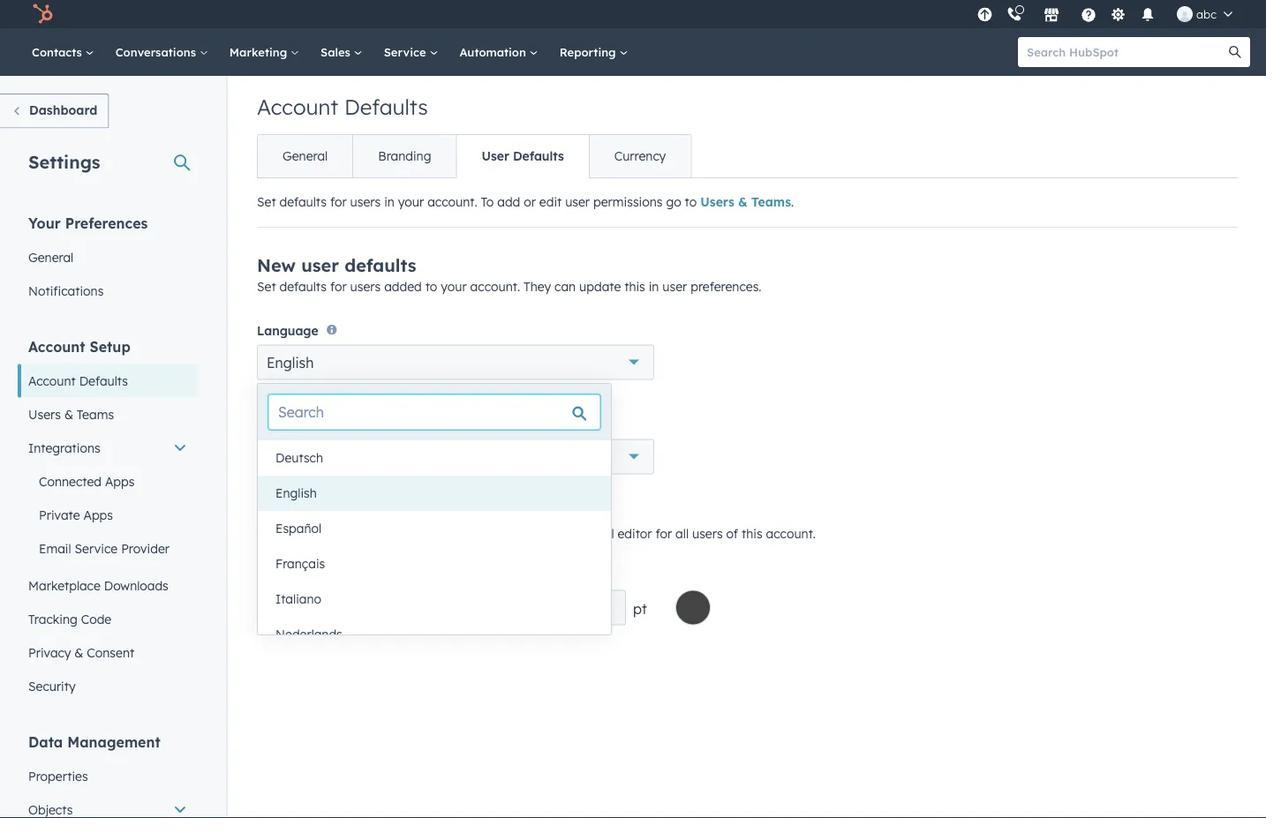 Task type: vqa. For each thing, say whether or not it's contained in the screenshot.
first Press to sort. element
no



Task type: locate. For each thing, give the bounding box(es) containing it.
hubspot image
[[32, 4, 53, 25]]

account defaults down account setup
[[28, 373, 128, 389]]

user right the edit in the left of the page
[[565, 194, 590, 210]]

1 vertical spatial teams
[[77, 407, 114, 422]]

date and number format
[[257, 402, 410, 417]]

0 horizontal spatial this
[[625, 279, 645, 295]]

to right apply
[[386, 526, 398, 541]]

users left added
[[350, 279, 381, 295]]

defaults up added
[[345, 254, 416, 276]]

0 vertical spatial account defaults
[[257, 94, 428, 120]]

properties
[[28, 769, 88, 784]]

users up integrations
[[28, 407, 61, 422]]

2 vertical spatial for
[[656, 526, 672, 541]]

date
[[257, 402, 286, 417]]

tracking
[[28, 612, 78, 627]]

email service provider link
[[18, 532, 198, 566]]

account setup element
[[18, 337, 198, 703]]

2 horizontal spatial defaults
[[513, 148, 564, 164]]

& for consent
[[74, 645, 83, 661]]

account defaults inside "link"
[[28, 373, 128, 389]]

user right new
[[301, 254, 339, 276]]

1 vertical spatial apps
[[83, 507, 113, 523]]

0 horizontal spatial &
[[64, 407, 73, 422]]

2 vertical spatial defaults
[[79, 373, 128, 389]]

defaults down setup on the top of the page
[[79, 373, 128, 389]]

1 vertical spatial defaults
[[513, 148, 564, 164]]

users right "go"
[[700, 194, 735, 210]]

0 vertical spatial in
[[384, 194, 395, 210]]

2 horizontal spatial &
[[738, 194, 748, 210]]

0 vertical spatial &
[[738, 194, 748, 210]]

deutsch button
[[258, 441, 611, 476]]

abc button
[[1167, 0, 1243, 28]]

2 horizontal spatial to
[[685, 194, 697, 210]]

this
[[257, 526, 280, 541]]

1 horizontal spatial users
[[700, 194, 735, 210]]

english inside popup button
[[267, 354, 314, 371]]

email for email this default will apply to outgoing emails from the crm email editor for all users of this account.
[[257, 501, 307, 523]]

service inside "link"
[[384, 45, 430, 59]]

united states
[[267, 448, 357, 466]]

users down branding link
[[350, 194, 381, 210]]

settings image
[[1111, 8, 1126, 23]]

account setup
[[28, 338, 131, 355]]

users & teams link right "go"
[[700, 194, 791, 210]]

defaults for 'account defaults' "link"
[[79, 373, 128, 389]]

1 vertical spatial users
[[350, 279, 381, 295]]

service inside account setup element
[[75, 541, 118, 556]]

email inside the 'email this default will apply to outgoing emails from the crm email editor for all users of this account.'
[[257, 501, 307, 523]]

go
[[666, 194, 681, 210]]

objects button
[[18, 793, 198, 819]]

account up users & teams
[[28, 373, 76, 389]]

1 vertical spatial to
[[425, 279, 437, 295]]

0 horizontal spatial email
[[39, 541, 71, 556]]

email up this
[[257, 501, 307, 523]]

1 vertical spatial email
[[39, 541, 71, 556]]

& inside 'privacy & consent' link
[[74, 645, 83, 661]]

2 vertical spatial users
[[692, 526, 723, 541]]

to inside new user defaults set defaults for users added to your account. they can update this in user preferences.
[[425, 279, 437, 295]]

to right added
[[425, 279, 437, 295]]

general inside navigation
[[283, 148, 328, 164]]

2 vertical spatial account
[[28, 373, 76, 389]]

1 horizontal spatial users & teams link
[[700, 194, 791, 210]]

your preferences
[[28, 214, 148, 232]]

0 vertical spatial email
[[257, 501, 307, 523]]

2 vertical spatial to
[[386, 526, 398, 541]]

in right update
[[649, 279, 659, 295]]

français button
[[258, 547, 611, 582]]

service link
[[373, 28, 449, 76]]

this right update
[[625, 279, 645, 295]]

account. right of on the bottom right
[[766, 526, 816, 541]]

general link
[[258, 135, 353, 178], [18, 241, 198, 274]]

0 vertical spatial to
[[685, 194, 697, 210]]

privacy
[[28, 645, 71, 661]]

users left of on the bottom right
[[692, 526, 723, 541]]

and down the "format" on the left of page
[[363, 421, 383, 435]]

consent
[[87, 645, 134, 661]]

1 horizontal spatial this
[[742, 526, 763, 541]]

general link for preferences
[[18, 241, 198, 274]]

service right sales link
[[384, 45, 430, 59]]

1 horizontal spatial general
[[283, 148, 328, 164]]

defaults inside navigation
[[513, 148, 564, 164]]

teams
[[752, 194, 791, 210], [77, 407, 114, 422]]

navigation containing general
[[257, 134, 692, 178]]

integrations
[[28, 440, 100, 456]]

0 horizontal spatial general
[[28, 249, 74, 265]]

sans serif
[[267, 599, 334, 617]]

0 vertical spatial and
[[290, 402, 313, 417]]

1 vertical spatial account defaults
[[28, 373, 128, 389]]

2 horizontal spatial user
[[663, 279, 687, 295]]

0 vertical spatial user
[[565, 194, 590, 210]]

0 vertical spatial users & teams link
[[700, 194, 791, 210]]

account defaults
[[257, 94, 428, 120], [28, 373, 128, 389]]

data management element
[[18, 733, 198, 819]]

default
[[283, 526, 325, 541]]

users inside new user defaults set defaults for users added to your account. they can update this in user preferences.
[[350, 279, 381, 295]]

0 horizontal spatial your
[[398, 194, 424, 210]]

defaults right user
[[513, 148, 564, 164]]

set up new
[[257, 194, 276, 210]]

email
[[257, 501, 307, 523], [39, 541, 71, 556]]

to right "go"
[[685, 194, 697, 210]]

account defaults down sales link
[[257, 94, 428, 120]]

defaults inside "link"
[[79, 373, 128, 389]]

1 vertical spatial for
[[330, 279, 347, 295]]

1 vertical spatial in
[[649, 279, 659, 295]]

preferences.
[[691, 279, 762, 295]]

email
[[582, 526, 614, 541]]

notifications image
[[1140, 8, 1156, 24]]

2 vertical spatial &
[[74, 645, 83, 661]]

setup
[[90, 338, 131, 355]]

1 vertical spatial your
[[441, 279, 467, 295]]

account down marketing link
[[257, 94, 338, 120]]

upgrade image
[[977, 8, 993, 23]]

service
[[384, 45, 430, 59], [75, 541, 118, 556]]

format
[[368, 402, 410, 417]]

0 vertical spatial account.
[[428, 194, 477, 210]]

1 vertical spatial and
[[363, 421, 383, 435]]

to
[[685, 194, 697, 210], [425, 279, 437, 295], [386, 526, 398, 541]]

users & teams
[[28, 407, 114, 422]]

0 horizontal spatial and
[[290, 402, 313, 417]]

account. left to
[[428, 194, 477, 210]]

0 vertical spatial general
[[283, 148, 328, 164]]

private apps
[[39, 507, 113, 523]]

from
[[498, 526, 526, 541]]

for inside new user defaults set defaults for users added to your account. they can update this in user preferences.
[[330, 279, 347, 295]]

0 horizontal spatial account defaults
[[28, 373, 128, 389]]

& up integrations
[[64, 407, 73, 422]]

defaults up new
[[279, 194, 327, 210]]

1 vertical spatial general link
[[18, 241, 198, 274]]

user left preferences.
[[663, 279, 687, 295]]

& inside users & teams link
[[64, 407, 73, 422]]

1 set from the top
[[257, 194, 276, 210]]

apps for private apps
[[83, 507, 113, 523]]

0 horizontal spatial in
[[384, 194, 395, 210]]

general inside your preferences element
[[28, 249, 74, 265]]

0 horizontal spatial service
[[75, 541, 118, 556]]

security link
[[18, 670, 198, 703]]

0 vertical spatial apps
[[105, 474, 135, 489]]

defaults up branding
[[344, 94, 428, 120]]

automation
[[460, 45, 530, 59]]

connected apps link
[[18, 465, 198, 499]]

1 horizontal spatial account defaults
[[257, 94, 428, 120]]

abc menu
[[972, 0, 1245, 28]]

this right of on the bottom right
[[742, 526, 763, 541]]

0 vertical spatial users
[[700, 194, 735, 210]]

account for users & teams
[[28, 338, 85, 355]]

& left .
[[738, 194, 748, 210]]

1 horizontal spatial your
[[441, 279, 467, 295]]

users inside account setup element
[[28, 407, 61, 422]]

of
[[726, 526, 738, 541]]

users
[[350, 194, 381, 210], [350, 279, 381, 295], [692, 526, 723, 541]]

defaults for the user defaults link
[[513, 148, 564, 164]]

language
[[257, 323, 319, 338]]

1 vertical spatial users
[[28, 407, 61, 422]]

1 vertical spatial general
[[28, 249, 74, 265]]

email down the private
[[39, 541, 71, 556]]

2 set from the top
[[257, 279, 276, 295]]

format: 11/01/2023 and 1,234.56
[[257, 421, 427, 435]]

0 horizontal spatial to
[[386, 526, 398, 541]]

sans serif button
[[257, 591, 508, 626]]

apps down integrations button
[[105, 474, 135, 489]]

new user defaults set defaults for users added to your account. they can update this in user preferences.
[[257, 254, 762, 295]]

defaults down new
[[279, 279, 327, 295]]

english button
[[258, 476, 611, 511]]

navigation
[[257, 134, 692, 178]]

user defaults
[[482, 148, 564, 164]]

gary orlando image
[[1177, 6, 1193, 22]]

1 vertical spatial this
[[742, 526, 763, 541]]

marketplace
[[28, 578, 101, 593]]

set
[[257, 194, 276, 210], [257, 279, 276, 295]]

11/01/2023
[[301, 421, 359, 435]]

your preferences element
[[18, 213, 198, 308]]

0 vertical spatial service
[[384, 45, 430, 59]]

set down new
[[257, 279, 276, 295]]

your
[[398, 194, 424, 210], [441, 279, 467, 295]]

2 vertical spatial account.
[[766, 526, 816, 541]]

settings
[[28, 151, 100, 173]]

1 horizontal spatial teams
[[752, 194, 791, 210]]

your down branding link
[[398, 194, 424, 210]]

0 vertical spatial general link
[[258, 135, 353, 178]]

all
[[676, 526, 689, 541]]

english down language
[[267, 354, 314, 371]]

states
[[315, 448, 357, 466]]

search image
[[1229, 46, 1242, 58]]

this inside the 'email this default will apply to outgoing emails from the crm email editor for all users of this account.'
[[742, 526, 763, 541]]

list box
[[258, 441, 611, 653]]

deutsch
[[276, 450, 323, 466]]

0 vertical spatial this
[[625, 279, 645, 295]]

dashboard
[[29, 102, 97, 118]]

users & teams link up integrations
[[18, 398, 198, 431]]

español button
[[258, 511, 611, 547]]

0 vertical spatial english
[[267, 354, 314, 371]]

marketing link
[[219, 28, 310, 76]]

1 horizontal spatial service
[[384, 45, 430, 59]]

1 vertical spatial account.
[[470, 279, 520, 295]]

1 vertical spatial &
[[64, 407, 73, 422]]

1 vertical spatial user
[[301, 254, 339, 276]]

1 vertical spatial set
[[257, 279, 276, 295]]

1,234.56
[[386, 421, 427, 435]]

new
[[257, 254, 296, 276]]

0 horizontal spatial users & teams link
[[18, 398, 198, 431]]

account left setup on the top of the page
[[28, 338, 85, 355]]

sales
[[321, 45, 354, 59]]

users & teams link
[[700, 194, 791, 210], [18, 398, 198, 431]]

abc
[[1197, 7, 1217, 21]]

will
[[328, 526, 346, 541]]

1 vertical spatial english
[[276, 486, 317, 501]]

account
[[257, 94, 338, 120], [28, 338, 85, 355], [28, 373, 76, 389]]

0 horizontal spatial general link
[[18, 241, 198, 274]]

0 horizontal spatial defaults
[[79, 373, 128, 389]]

1 horizontal spatial general link
[[258, 135, 353, 178]]

2 vertical spatial user
[[663, 279, 687, 295]]

apps up email service provider
[[83, 507, 113, 523]]

1 vertical spatial defaults
[[345, 254, 416, 276]]

email service provider
[[39, 541, 170, 556]]

2 vertical spatial defaults
[[279, 279, 327, 295]]

1 horizontal spatial to
[[425, 279, 437, 295]]

objects
[[28, 802, 73, 818]]

and right date
[[290, 402, 313, 417]]

your right added
[[441, 279, 467, 295]]

1 vertical spatial account
[[28, 338, 85, 355]]

apps
[[105, 474, 135, 489], [83, 507, 113, 523]]

&
[[738, 194, 748, 210], [64, 407, 73, 422], [74, 645, 83, 661]]

1 horizontal spatial defaults
[[344, 94, 428, 120]]

provider
[[121, 541, 170, 556]]

0 vertical spatial set
[[257, 194, 276, 210]]

0 vertical spatial defaults
[[279, 194, 327, 210]]

email inside account setup element
[[39, 541, 71, 556]]

1 horizontal spatial &
[[74, 645, 83, 661]]

service down the private apps link
[[75, 541, 118, 556]]

account for branding
[[257, 94, 338, 120]]

0 horizontal spatial teams
[[77, 407, 114, 422]]

general link inside navigation
[[258, 135, 353, 178]]

in down branding link
[[384, 194, 395, 210]]

account. left they
[[470, 279, 520, 295]]

1 vertical spatial service
[[75, 541, 118, 556]]

english up español
[[276, 486, 317, 501]]

united states button
[[257, 440, 654, 475]]

& right 'privacy'
[[74, 645, 83, 661]]

Search search field
[[268, 395, 601, 430]]

1 horizontal spatial in
[[649, 279, 659, 295]]

account. inside new user defaults set defaults for users added to your account. they can update this in user preferences.
[[470, 279, 520, 295]]

0 horizontal spatial users
[[28, 407, 61, 422]]

notifications link
[[18, 274, 198, 308]]

1 horizontal spatial email
[[257, 501, 307, 523]]

0 vertical spatial your
[[398, 194, 424, 210]]

to
[[481, 194, 494, 210]]

set inside new user defaults set defaults for users added to your account. they can update this in user preferences.
[[257, 279, 276, 295]]

teams inside account setup element
[[77, 407, 114, 422]]

in
[[384, 194, 395, 210], [649, 279, 659, 295]]

0 vertical spatial account
[[257, 94, 338, 120]]



Task type: describe. For each thing, give the bounding box(es) containing it.
help image
[[1081, 8, 1097, 24]]

for inside the 'email this default will apply to outgoing emails from the crm email editor for all users of this account.'
[[656, 526, 672, 541]]

privacy & consent link
[[18, 636, 198, 670]]

1 horizontal spatial user
[[565, 194, 590, 210]]

emails
[[457, 526, 495, 541]]

contacts
[[32, 45, 85, 59]]

downloads
[[104, 578, 169, 593]]

reporting link
[[549, 28, 639, 76]]

notifications button
[[1133, 0, 1163, 28]]

notifications
[[28, 283, 104, 298]]

dashboard link
[[0, 94, 109, 128]]

marketplaces button
[[1033, 0, 1070, 28]]

english inside button
[[276, 486, 317, 501]]

code
[[81, 612, 111, 627]]

in inside new user defaults set defaults for users added to your account. they can update this in user preferences.
[[649, 279, 659, 295]]

added
[[384, 279, 422, 295]]

format:
[[257, 421, 298, 435]]

crm
[[552, 526, 579, 541]]

tracking code
[[28, 612, 111, 627]]

to inside the 'email this default will apply to outgoing emails from the crm email editor for all users of this account.'
[[386, 526, 398, 541]]

marketplaces image
[[1044, 8, 1060, 24]]

marketing
[[229, 45, 291, 59]]

english button
[[257, 345, 654, 380]]

1 horizontal spatial and
[[363, 421, 383, 435]]

Search HubSpot search field
[[1018, 37, 1235, 67]]

management
[[67, 733, 161, 751]]

account defaults link
[[18, 364, 198, 398]]

0 vertical spatial defaults
[[344, 94, 428, 120]]

this inside new user defaults set defaults for users added to your account. they can update this in user preferences.
[[625, 279, 645, 295]]

serif
[[303, 599, 334, 617]]

account. inside the 'email this default will apply to outgoing emails from the crm email editor for all users of this account.'
[[766, 526, 816, 541]]

private
[[39, 507, 80, 523]]

users inside the 'email this default will apply to outgoing emails from the crm email editor for all users of this account.'
[[692, 526, 723, 541]]

outgoing
[[401, 526, 454, 541]]

sales link
[[310, 28, 373, 76]]

email this default will apply to outgoing emails from the crm email editor for all users of this account.
[[257, 501, 816, 541]]

sans
[[267, 599, 299, 617]]

number
[[317, 402, 364, 417]]

branding
[[378, 148, 431, 164]]

reporting
[[560, 45, 619, 59]]

data management
[[28, 733, 161, 751]]

0 vertical spatial for
[[330, 194, 347, 210]]

account inside "link"
[[28, 373, 76, 389]]

email for email service provider
[[39, 541, 71, 556]]

your inside new user defaults set defaults for users added to your account. they can update this in user preferences.
[[441, 279, 467, 295]]

the
[[530, 526, 548, 541]]

conversations link
[[105, 28, 219, 76]]

general for your
[[28, 249, 74, 265]]

hubspot link
[[21, 4, 66, 25]]

italiano
[[276, 592, 321, 607]]

marketplace downloads
[[28, 578, 169, 593]]

italiano button
[[258, 582, 611, 617]]

private apps link
[[18, 499, 198, 532]]

list box containing deutsch
[[258, 441, 611, 653]]

settings link
[[1107, 5, 1130, 23]]

search button
[[1220, 37, 1250, 67]]

0 vertical spatial users
[[350, 194, 381, 210]]

general link for defaults
[[258, 135, 353, 178]]

.
[[791, 194, 794, 210]]

font
[[257, 568, 284, 584]]

1 vertical spatial users & teams link
[[18, 398, 198, 431]]

nederlands button
[[258, 617, 611, 653]]

connected
[[39, 474, 102, 489]]

user defaults link
[[456, 135, 589, 178]]

marketplace downloads link
[[18, 569, 198, 603]]

user
[[482, 148, 509, 164]]

integrations button
[[18, 431, 198, 465]]

apply
[[350, 526, 382, 541]]

automation link
[[449, 28, 549, 76]]

0 vertical spatial teams
[[752, 194, 791, 210]]

security
[[28, 679, 76, 694]]

connected apps
[[39, 474, 135, 489]]

0 horizontal spatial user
[[301, 254, 339, 276]]

general for account
[[283, 148, 328, 164]]

& for teams
[[64, 407, 73, 422]]

conversations
[[115, 45, 199, 59]]

update
[[579, 279, 621, 295]]

contacts link
[[21, 28, 105, 76]]

apps for connected apps
[[105, 474, 135, 489]]

help button
[[1074, 0, 1104, 28]]

calling icon image
[[1007, 7, 1023, 23]]

set defaults for users in your account. to add or edit user permissions go to users & teams .
[[257, 194, 794, 210]]

add
[[497, 194, 520, 210]]

or
[[524, 194, 536, 210]]

upgrade link
[[974, 5, 996, 23]]

united
[[267, 448, 311, 466]]

properties link
[[18, 760, 198, 793]]

they
[[524, 279, 551, 295]]

edit
[[539, 194, 562, 210]]

français
[[276, 556, 325, 572]]

privacy & consent
[[28, 645, 134, 661]]

pt
[[633, 600, 647, 618]]

your
[[28, 214, 61, 232]]

branding link
[[353, 135, 456, 178]]

editor
[[618, 526, 652, 541]]

data
[[28, 733, 63, 751]]

tracking code link
[[18, 603, 198, 636]]



